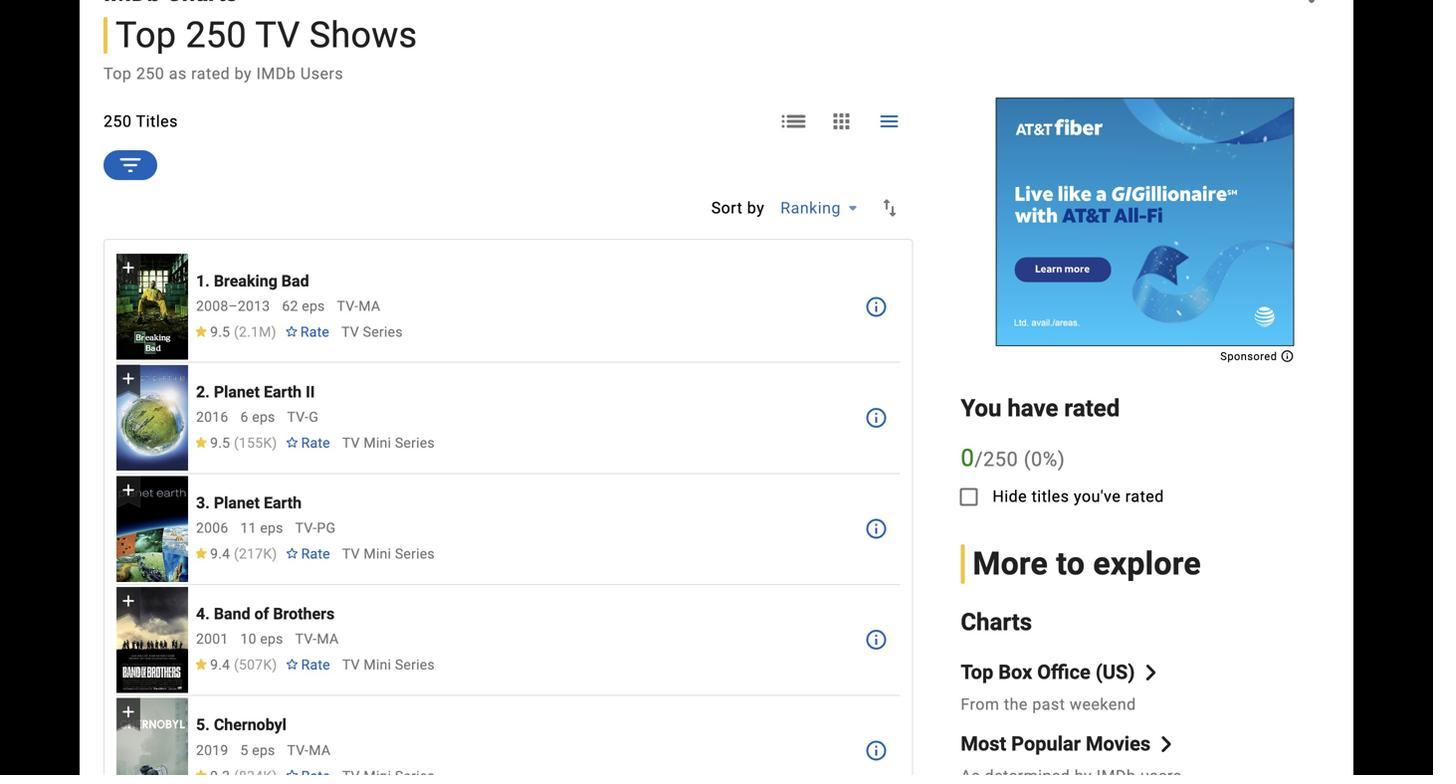 Task type: locate. For each thing, give the bounding box(es) containing it.
star inline image inside imdb rating: 9.3 element
[[194, 770, 208, 776]]

0 horizontal spatial by
[[235, 64, 252, 83]]

1 tv mini series from the top
[[342, 435, 435, 452]]

by
[[235, 64, 252, 83], [748, 199, 765, 218]]

tv- down ii
[[287, 409, 309, 426]]

rate down g
[[301, 435, 330, 452]]

ii
[[306, 383, 315, 402]]

1 vertical spatial by
[[748, 199, 765, 218]]

star border inline image for 3. planet earth
[[285, 548, 299, 559]]

9.5 down "2016"
[[210, 435, 230, 452]]

by left imdb
[[235, 64, 252, 83]]

by right sort
[[748, 199, 765, 218]]

1 star inline image from the top
[[194, 437, 208, 448]]

planet up 6
[[214, 383, 260, 402]]

eps right 6
[[252, 409, 275, 426]]

top up from
[[961, 661, 994, 684]]

donnie wahlberg, scott grimes, damian lewis, ron livingston, shane taylor, and peter youngblood hills in band of brothers (2001) image
[[117, 587, 188, 693]]

4 star inline image from the top
[[194, 770, 208, 776]]

0 vertical spatial tv-ma
[[337, 298, 381, 315]]

ma for 1. breaking bad
[[359, 298, 381, 315]]

9.5 ( 155k )
[[210, 435, 277, 452]]

imdb rating: 9.5 element
[[194, 324, 277, 341], [194, 435, 277, 452]]

chernobyl (2019) image
[[117, 698, 188, 776]]

imdb rating: 9.4 element
[[194, 546, 277, 563], [194, 657, 277, 674]]

2016
[[196, 409, 228, 426]]

star inline image down "2016"
[[194, 437, 208, 448]]

0 vertical spatial rated
[[191, 64, 230, 83]]

1 vertical spatial imdb rating: 9.5 element
[[194, 435, 277, 452]]

5. chernobyl link
[[196, 716, 287, 735]]

users
[[301, 64, 344, 83]]

star border inline image
[[285, 548, 299, 559], [285, 770, 299, 776]]

0
[[961, 444, 975, 473]]

0 vertical spatial imdb rating: 9.4 element
[[194, 546, 277, 563]]

add image left the 2.
[[118, 369, 138, 389]]

share on social media image
[[1294, 0, 1318, 5]]

grid view image
[[830, 109, 854, 133]]

2 imdb rating: 9.5 element from the top
[[194, 435, 277, 452]]

rated right the you've
[[1126, 488, 1165, 506]]

0 vertical spatial planet
[[214, 383, 260, 402]]

3 mini from the top
[[364, 657, 391, 674]]

0 vertical spatial imdb rating: 9.5 element
[[194, 324, 277, 341]]

star border inline image down tv-pg
[[285, 548, 299, 559]]

1 vertical spatial star border inline image
[[285, 770, 299, 776]]

62
[[282, 298, 298, 315]]

0 vertical spatial mini
[[364, 435, 391, 452]]

0%
[[1032, 448, 1058, 472]]

1 planet from the top
[[214, 383, 260, 402]]

group for 4. band of brothers
[[117, 587, 188, 693]]

1 star border inline image from the top
[[285, 548, 299, 559]]

9.5 ( 2.1m )
[[210, 324, 277, 341]]

1 vertical spatial star border inline image
[[285, 437, 299, 448]]

as
[[169, 64, 187, 83]]

tv- down brothers
[[295, 632, 317, 648]]

more to explore
[[973, 546, 1202, 583]]

tv-ma down brothers
[[295, 632, 339, 648]]

eps for 4. band of brothers
[[260, 632, 283, 648]]

rate for 2. planet earth ii
[[301, 435, 330, 452]]

2 vertical spatial mini
[[364, 657, 391, 674]]

add image left 1.
[[118, 258, 138, 278]]

1 add image from the top
[[118, 258, 138, 278]]

add image
[[118, 480, 138, 500]]

1 vertical spatial ma
[[317, 632, 339, 648]]

2006
[[196, 520, 228, 537]]

5.
[[196, 716, 210, 735]]

imdb rating: 9.4 element down 10
[[194, 657, 277, 674]]

add image for 4. band of brothers
[[118, 591, 138, 611]]

rated inside top 250 tv shows top 250 as rated by imdb users
[[191, 64, 230, 83]]

0 vertical spatial 9.4
[[210, 546, 230, 563]]

top up the "250 titles"
[[104, 64, 132, 83]]

2.
[[196, 383, 210, 402]]

1 horizontal spatial rated
[[1065, 394, 1121, 422]]

rate button down brothers
[[277, 648, 338, 684]]

tv-ma for 4. band of brothers
[[295, 632, 339, 648]]

rate for 3. planet earth
[[301, 546, 330, 563]]

imdb
[[256, 64, 296, 83]]

tv-ma for 5. chernobyl
[[287, 743, 331, 759]]

1 vertical spatial mini
[[364, 546, 391, 563]]

2 vertical spatial ma
[[309, 743, 331, 759]]

earth for 2. planet earth ii
[[264, 383, 302, 402]]

0 vertical spatial ma
[[359, 298, 381, 315]]

0 vertical spatial earth
[[264, 383, 302, 402]]

star border inline image
[[285, 326, 299, 337], [285, 437, 299, 448], [285, 659, 299, 670]]

star border inline image down 62
[[285, 326, 299, 337]]

filter image
[[117, 151, 144, 179]]

4 group from the top
[[117, 587, 188, 693]]

rate button for 4. band of brothers
[[277, 648, 338, 684]]

2 add image from the top
[[118, 369, 138, 389]]

chevron right inline image inside top box office (us) link
[[1144, 665, 1159, 681]]

imdb rating: 9.5 element for planet
[[194, 435, 277, 452]]

group for 2. planet earth ii
[[117, 365, 188, 471]]

1 9.5 from the top
[[210, 324, 230, 341]]

2 vertical spatial top
[[961, 661, 994, 684]]

(
[[234, 324, 239, 341], [234, 435, 239, 452], [1024, 448, 1032, 472], [234, 546, 239, 563], [234, 657, 239, 674]]

group left star inline icon
[[117, 254, 188, 360]]

2. planet earth ii link
[[196, 383, 315, 402]]

)
[[271, 324, 277, 341], [272, 435, 277, 452], [1058, 448, 1066, 472], [272, 546, 277, 563], [272, 657, 277, 674]]

hide
[[993, 488, 1028, 506]]

2 imdb rating: 9.4 element from the top
[[194, 657, 277, 674]]

217k
[[239, 546, 272, 563]]

star border inline image right imdb rating: 9.3 element
[[285, 770, 299, 776]]

ranking
[[781, 199, 841, 218]]

1 imdb rating: 9.4 element from the top
[[194, 546, 277, 563]]

1 horizontal spatial by
[[748, 199, 765, 218]]

box
[[999, 661, 1033, 684]]

rate button right "217k"
[[277, 537, 338, 573]]

eps
[[302, 298, 325, 315], [252, 409, 275, 426], [260, 520, 283, 537], [260, 632, 283, 648], [252, 743, 275, 759]]

rate button for 3. planet earth
[[277, 537, 338, 573]]

eps right 5
[[252, 743, 275, 759]]

tv- up tv series
[[337, 298, 359, 315]]

1 vertical spatial tv mini series
[[342, 546, 435, 563]]

1 vertical spatial earth
[[264, 494, 302, 513]]

add image left 4. in the left of the page
[[118, 591, 138, 611]]

chevron right inline image for most popular movies
[[1159, 737, 1175, 753]]

rate down tv-pg
[[301, 546, 330, 563]]

planet up the 11
[[214, 494, 260, 513]]

9.4 down 2001
[[210, 657, 230, 674]]

2 9.4 from the top
[[210, 657, 230, 674]]

tv-pg
[[295, 520, 336, 537]]

1 group from the top
[[117, 254, 188, 360]]

star inline image for 2.
[[194, 437, 208, 448]]

5 group from the top
[[117, 698, 188, 776]]

earth up 11 eps
[[264, 494, 302, 513]]

group
[[117, 254, 188, 360], [117, 365, 188, 471], [117, 476, 188, 582], [117, 587, 188, 693], [117, 698, 188, 776]]

rate button down ii
[[277, 426, 338, 462]]

star inline image
[[194, 437, 208, 448], [194, 548, 208, 559], [194, 659, 208, 670], [194, 770, 208, 776]]

eps right 62
[[302, 298, 325, 315]]

group for 3. planet earth
[[117, 476, 188, 582]]

rate button for 2. planet earth ii
[[277, 426, 338, 462]]

tv for 2. planet earth ii
[[342, 435, 360, 452]]

) for 4. band of brothers
[[272, 657, 277, 674]]

group left the 2.
[[117, 365, 188, 471]]

bad
[[282, 272, 309, 291]]

eps right the 11
[[260, 520, 283, 537]]

9.4 ( 217k )
[[210, 546, 277, 563]]

top for 250
[[116, 14, 177, 56]]

sort by
[[712, 199, 765, 218]]

1.
[[196, 272, 210, 291]]

rated right have
[[1065, 394, 1121, 422]]

planet earth (2006) image
[[117, 476, 188, 582]]

tv mini series
[[342, 435, 435, 452], [342, 546, 435, 563], [342, 657, 435, 674]]

eps right 10
[[260, 632, 283, 648]]

top
[[116, 14, 177, 56], [104, 64, 132, 83], [961, 661, 994, 684]]

2 star border inline image from the top
[[285, 770, 299, 776]]

group left 5.
[[117, 698, 188, 776]]

office
[[1038, 661, 1091, 684]]

1 vertical spatial 9.5
[[210, 435, 230, 452]]

155k
[[239, 435, 272, 452]]

chevron right inline image for top box office (us)
[[1144, 665, 1159, 681]]

250 titles
[[104, 112, 178, 131]]

you've
[[1074, 488, 1122, 506]]

chevron right inline image right movies
[[1159, 737, 1175, 753]]

3 star inline image from the top
[[194, 659, 208, 670]]

1 vertical spatial imdb rating: 9.4 element
[[194, 657, 277, 674]]

1 9.4 from the top
[[210, 546, 230, 563]]

rate
[[301, 324, 330, 341], [301, 435, 330, 452], [301, 546, 330, 563], [301, 657, 330, 674]]

detailed view image
[[782, 109, 806, 133]]

507k
[[239, 657, 272, 674]]

earth left ii
[[264, 383, 302, 402]]

ma right 5 eps
[[309, 743, 331, 759]]

9.5 right star inline icon
[[210, 324, 230, 341]]

2001
[[196, 632, 228, 648]]

ma for 4. band of brothers
[[317, 632, 339, 648]]

tv- right 11 eps
[[295, 520, 317, 537]]

1 vertical spatial planet
[[214, 494, 260, 513]]

1. breaking bad link
[[196, 272, 309, 291]]

0 vertical spatial tv mini series
[[342, 435, 435, 452]]

earth
[[264, 383, 302, 402], [264, 494, 302, 513]]

9.4
[[210, 546, 230, 563], [210, 657, 230, 674]]

tv-ma right 5 eps
[[287, 743, 331, 759]]

series for 2. planet earth ii
[[395, 435, 435, 452]]

tv-g
[[287, 409, 319, 426]]

0 horizontal spatial rated
[[191, 64, 230, 83]]

ma
[[359, 298, 381, 315], [317, 632, 339, 648], [309, 743, 331, 759]]

series
[[363, 324, 403, 341], [395, 435, 435, 452], [395, 546, 435, 563], [395, 657, 435, 674]]

rate button for 1. breaking bad
[[277, 315, 338, 351]]

1 earth from the top
[[264, 383, 302, 402]]

2 planet from the top
[[214, 494, 260, 513]]

rate down 62 eps on the top left of page
[[301, 324, 330, 341]]

9.4 for band
[[210, 657, 230, 674]]

chevron right inline image right the (us)
[[1144, 665, 1159, 681]]

3 tv mini series from the top
[[342, 657, 435, 674]]

star inline image
[[194, 326, 208, 337]]

3 add image from the top
[[118, 591, 138, 611]]

eps for 2. planet earth ii
[[252, 409, 275, 426]]

add image left 5.
[[118, 702, 138, 722]]

0 vertical spatial by
[[235, 64, 252, 83]]

tv- for 2. planet earth ii
[[287, 409, 309, 426]]

Hide titles you've rated checkbox
[[945, 473, 993, 521]]

add image for 1. breaking bad
[[118, 258, 138, 278]]

250 inside 0 / 250 ( 0% )
[[984, 448, 1019, 472]]

2 earth from the top
[[264, 494, 302, 513]]

imdb rating: 9.5 element down 6
[[194, 435, 277, 452]]

from
[[961, 695, 1000, 714]]

most
[[961, 733, 1007, 756]]

9.4 down 2006
[[210, 546, 230, 563]]

star inline image down 2001
[[194, 659, 208, 670]]

2 vertical spatial tv-ma
[[287, 743, 331, 759]]

mini
[[364, 435, 391, 452], [364, 546, 391, 563], [364, 657, 391, 674]]

mini for brothers
[[364, 657, 391, 674]]

group left 3.
[[117, 476, 188, 582]]

9.5
[[210, 324, 230, 341], [210, 435, 230, 452]]

0 vertical spatial chevron right inline image
[[1144, 665, 1159, 681]]

1 mini from the top
[[364, 435, 391, 452]]

top for box
[[961, 661, 994, 684]]

star border inline image right 507k
[[285, 659, 299, 670]]

3.
[[196, 494, 210, 513]]

0 vertical spatial star border inline image
[[285, 548, 299, 559]]

2 9.5 from the top
[[210, 435, 230, 452]]

star inline image for 4.
[[194, 659, 208, 670]]

0 vertical spatial star border inline image
[[285, 326, 299, 337]]

star inline image down 2019
[[194, 770, 208, 776]]

1 vertical spatial tv-ma
[[295, 632, 339, 648]]

250 up as on the left top of the page
[[186, 14, 247, 56]]

add image
[[118, 258, 138, 278], [118, 369, 138, 389], [118, 591, 138, 611], [118, 702, 138, 722]]

rate down brothers
[[301, 657, 330, 674]]

change sort by direction image
[[878, 196, 902, 220]]

/
[[975, 448, 984, 472]]

star border inline image for earth
[[285, 437, 299, 448]]

1 vertical spatial 9.4
[[210, 657, 230, 674]]

tv for 3. planet earth
[[342, 546, 360, 563]]

chernobyl
[[214, 716, 287, 735]]

rate button right the 2.1m
[[277, 315, 338, 351]]

1 vertical spatial chevron right inline image
[[1159, 737, 1175, 753]]

star border inline image down tv-g
[[285, 437, 299, 448]]

star inline image down 2006
[[194, 548, 208, 559]]

5. chernobyl
[[196, 716, 287, 735]]

pg
[[317, 520, 336, 537]]

0 vertical spatial 9.5
[[210, 324, 230, 341]]

selected:  compact view image
[[878, 109, 901, 133]]

2 mini from the top
[[364, 546, 391, 563]]

2 vertical spatial tv mini series
[[342, 657, 435, 674]]

1 imdb rating: 9.5 element from the top
[[194, 324, 277, 341]]

imdb rating: 9.4 element down the 11
[[194, 546, 277, 563]]

bryan cranston in breaking bad (2008) image
[[117, 254, 188, 360]]

group left 4. in the left of the page
[[117, 587, 188, 693]]

see more information about chernobyl image
[[865, 740, 889, 763]]

3 group from the top
[[117, 476, 188, 582]]

sponsored content section
[[996, 97, 1295, 363]]

tv-ma up tv series
[[337, 298, 381, 315]]

tv- right 5 eps
[[287, 743, 309, 759]]

2 vertical spatial star border inline image
[[285, 659, 299, 670]]

ma down brothers
[[317, 632, 339, 648]]

4.
[[196, 605, 210, 624]]

rate button
[[277, 315, 338, 351], [277, 426, 338, 462], [277, 537, 338, 573], [277, 648, 338, 684]]

chevron right inline image inside most popular movies 'link'
[[1159, 737, 1175, 753]]

rated
[[191, 64, 230, 83], [1065, 394, 1121, 422], [1126, 488, 1165, 506]]

250 right 0 on the right of the page
[[984, 448, 1019, 472]]

0 / 250 ( 0% )
[[961, 444, 1066, 473]]

chevron right inline image
[[1144, 665, 1159, 681], [1159, 737, 1175, 753]]

4 add image from the top
[[118, 702, 138, 722]]

more
[[973, 546, 1049, 583]]

tv inside top 250 tv shows top 250 as rated by imdb users
[[255, 14, 300, 56]]

top up as on the left top of the page
[[116, 14, 177, 56]]

0 vertical spatial top
[[116, 14, 177, 56]]

2 group from the top
[[117, 365, 188, 471]]

ma up tv series
[[359, 298, 381, 315]]

rated right as on the left top of the page
[[191, 64, 230, 83]]

2 horizontal spatial rated
[[1126, 488, 1165, 506]]

arrow drop down image
[[841, 196, 865, 220]]

imdb rating: 9.5 element down 2008–2013
[[194, 324, 277, 341]]

add image for 5. chernobyl
[[118, 702, 138, 722]]

2 star inline image from the top
[[194, 548, 208, 559]]



Task type: vqa. For each thing, say whether or not it's contained in the screenshot.


Task type: describe. For each thing, give the bounding box(es) containing it.
( for 2. planet earth ii
[[234, 435, 239, 452]]

( for 3. planet earth
[[234, 546, 239, 563]]

(us)
[[1096, 661, 1136, 684]]

( inside 0 / 250 ( 0% )
[[1024, 448, 1032, 472]]

250 left titles at top
[[104, 112, 132, 131]]

breaking
[[214, 272, 278, 291]]

2 vertical spatial rated
[[1126, 488, 1165, 506]]

( for 4. band of brothers
[[234, 657, 239, 674]]

10
[[240, 632, 257, 648]]

shows
[[309, 14, 418, 56]]

) for 2. planet earth ii
[[272, 435, 277, 452]]

2. planet earth ii
[[196, 383, 315, 402]]

2008–2013
[[196, 298, 270, 315]]

) for 3. planet earth
[[272, 546, 277, 563]]

tv- for 5. chernobyl
[[287, 743, 309, 759]]

3. planet earth link
[[196, 494, 302, 513]]

tv- for 4. band of brothers
[[295, 632, 317, 648]]

imdb rating: 9.3 element
[[194, 769, 277, 776]]

titles
[[1032, 488, 1070, 506]]

tv series
[[342, 324, 403, 341]]

1 vertical spatial top
[[104, 64, 132, 83]]

sort
[[712, 199, 743, 218]]

2.1m
[[239, 324, 271, 341]]

eps for 3. planet earth
[[260, 520, 283, 537]]

group for 5. chernobyl
[[117, 698, 188, 776]]

by inside top 250 tv shows top 250 as rated by imdb users
[[235, 64, 252, 83]]

band
[[214, 605, 251, 624]]

see more information about band of brothers image
[[865, 628, 889, 652]]

from the past weekend
[[961, 695, 1137, 714]]

5
[[240, 743, 249, 759]]

of
[[254, 605, 269, 624]]

tv- for 1. breaking bad
[[337, 298, 359, 315]]

most popular movies link
[[961, 733, 1175, 757]]

explore
[[1094, 546, 1202, 583]]

you
[[961, 394, 1002, 422]]

4. band of brothers
[[196, 605, 335, 624]]

ma for 5. chernobyl
[[309, 743, 331, 759]]

10 eps
[[240, 632, 283, 648]]

brothers
[[273, 605, 335, 624]]

1. breaking bad
[[196, 272, 309, 291]]

hide titles you've rated
[[993, 488, 1165, 506]]

top box office (us)
[[961, 661, 1136, 684]]

to
[[1057, 546, 1086, 583]]

planet for 2.
[[214, 383, 260, 402]]

rate for 4. band of brothers
[[301, 657, 330, 674]]

past
[[1033, 695, 1066, 714]]

series for 4. band of brothers
[[395, 657, 435, 674]]

9.5 for breaking
[[210, 324, 230, 341]]

62 eps
[[282, 298, 325, 315]]

9.4 ( 507k )
[[210, 657, 277, 674]]

most popular movies
[[961, 733, 1151, 756]]

you have rated
[[961, 394, 1121, 422]]

add image for 2. planet earth ii
[[118, 369, 138, 389]]

9.4 for planet
[[210, 546, 230, 563]]

6
[[240, 409, 249, 426]]

have
[[1008, 394, 1059, 422]]

star border inline image for 5. chernobyl
[[285, 770, 299, 776]]

9.5 for planet
[[210, 435, 230, 452]]

movies
[[1086, 733, 1151, 756]]

11 eps
[[240, 520, 283, 537]]

weekend
[[1070, 695, 1137, 714]]

tv mini series for ii
[[342, 435, 435, 452]]

2019
[[196, 743, 228, 759]]

see more information about planet earth ii image
[[865, 406, 889, 430]]

tv for 4. band of brothers
[[342, 657, 360, 674]]

2 tv mini series from the top
[[342, 546, 435, 563]]

star border inline image for bad
[[285, 326, 299, 337]]

imdb rating: 9.4 element for band
[[194, 657, 277, 674]]

sponsored
[[1221, 350, 1281, 363]]

see more information about planet earth image
[[865, 517, 889, 541]]

star inline image for 5.
[[194, 770, 208, 776]]

6 eps
[[240, 409, 275, 426]]

) inside 0 / 250 ( 0% )
[[1058, 448, 1066, 472]]

tv- for 3. planet earth
[[295, 520, 317, 537]]

titles
[[136, 112, 178, 131]]

g
[[309, 409, 319, 426]]

series for 3. planet earth
[[395, 546, 435, 563]]

tv-ma for 1. breaking bad
[[337, 298, 381, 315]]

1 vertical spatial rated
[[1065, 394, 1121, 422]]

earth for 3. planet earth
[[264, 494, 302, 513]]

top 250 tv shows top 250 as rated by imdb users
[[104, 14, 418, 83]]

11
[[240, 520, 257, 537]]

) for 1. breaking bad
[[271, 324, 277, 341]]

tv for 1. breaking bad
[[342, 324, 359, 341]]

see more information about breaking bad image
[[865, 295, 889, 319]]

tv mini series for brothers
[[342, 657, 435, 674]]

imdb rating: 9.4 element for planet
[[194, 546, 277, 563]]

popular
[[1012, 733, 1081, 756]]

imdb rating: 9.5 element for breaking
[[194, 324, 277, 341]]

eps for 5. chernobyl
[[252, 743, 275, 759]]

top box office (us) link
[[961, 661, 1159, 685]]

3. planet earth
[[196, 494, 302, 513]]

4. band of brothers link
[[196, 605, 335, 624]]

rate for 1. breaking bad
[[301, 324, 330, 341]]

planet earth ii (2016) image
[[117, 365, 188, 471]]

mini for ii
[[364, 435, 391, 452]]

( for 1. breaking bad
[[234, 324, 239, 341]]

250 left as on the left top of the page
[[136, 64, 165, 83]]

eps for 1. breaking bad
[[302, 298, 325, 315]]

checkbox unchecked image
[[957, 486, 981, 510]]

planet for 3.
[[214, 494, 260, 513]]

charts
[[961, 609, 1033, 637]]

5 eps
[[240, 743, 275, 759]]

group for 1. breaking bad
[[117, 254, 188, 360]]

the
[[1005, 695, 1028, 714]]

star inline image for 3.
[[194, 548, 208, 559]]

star border inline image for of
[[285, 659, 299, 670]]



